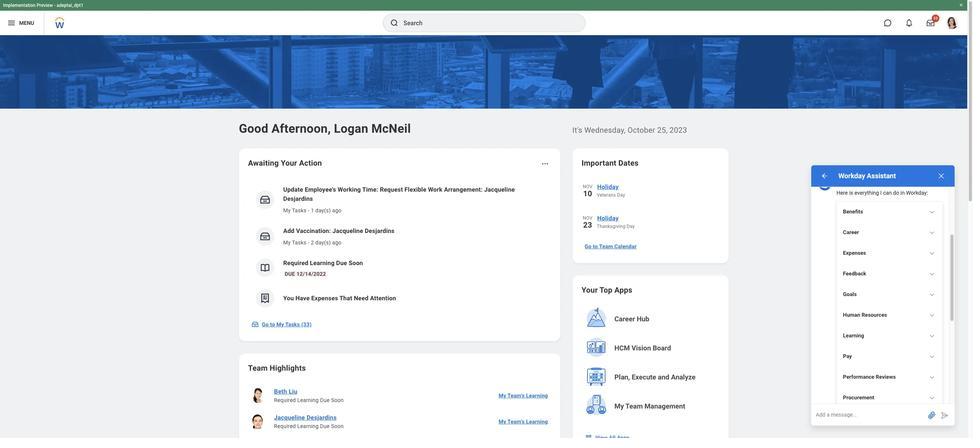 Task type: vqa. For each thing, say whether or not it's contained in the screenshot.
third open from left
no



Task type: describe. For each thing, give the bounding box(es) containing it.
holiday for 23
[[597, 215, 619, 222]]

justify image
[[7, 18, 16, 28]]

you have expenses that need attention button
[[248, 283, 551, 314]]

holiday button for 23
[[597, 213, 719, 223]]

- for 2
[[308, 239, 309, 246]]

human resources
[[843, 312, 887, 318]]

book open image
[[259, 262, 271, 274]]

1 horizontal spatial team
[[599, 243, 613, 249]]

10
[[583, 189, 592, 198]]

1 vertical spatial desjardins
[[365, 227, 395, 234]]

my tasks - 2 day(s) ago
[[283, 239, 342, 246]]

procurement button
[[840, 391, 940, 405]]

resources
[[862, 312, 887, 318]]

2 horizontal spatial team
[[626, 402, 643, 410]]

go for go to my tasks (33)
[[262, 321, 269, 327]]

beth liu button
[[271, 387, 300, 396]]

due left 12/14/2022
[[285, 271, 295, 277]]

day for 10
[[617, 192, 625, 198]]

performance reviews
[[843, 374, 896, 380]]

chevron up image for expenses
[[930, 251, 935, 256]]

desjardins inside jacqueline desjardins required learning due soon
[[307, 414, 337, 421]]

top
[[600, 285, 613, 295]]

workday assistant
[[839, 172, 896, 180]]

action
[[299, 158, 322, 168]]

that
[[340, 295, 352, 302]]

mcneil
[[371, 121, 411, 136]]

Add a message... text field
[[811, 404, 926, 425]]

go to team calendar
[[585, 243, 637, 249]]

my team management button
[[582, 392, 720, 420]]

arrangement:
[[444, 186, 483, 193]]

menu
[[19, 20, 34, 26]]

to for my
[[270, 321, 275, 327]]

notifications large image
[[905, 19, 913, 27]]

holiday veterans day
[[597, 183, 625, 198]]

human
[[843, 312, 860, 318]]

hcm
[[615, 344, 630, 352]]

work
[[428, 186, 443, 193]]

expenses button
[[840, 246, 940, 261]]

awaiting
[[248, 158, 279, 168]]

nov for 10
[[583, 184, 593, 189]]

good afternoon, logan mcneil main content
[[0, 35, 967, 438]]

plan, execute and analyze button
[[582, 363, 720, 391]]

jacqueline desjardins required learning due soon
[[274, 414, 344, 429]]

soon inside awaiting your action list
[[349, 259, 363, 267]]

due down add vaccination: jacqueline desjardins
[[336, 259, 347, 267]]

analyze
[[671, 373, 696, 381]]

x image
[[938, 172, 945, 180]]

need
[[354, 295, 369, 302]]

25,
[[657, 125, 668, 135]]

workday
[[839, 172, 865, 180]]

nbox image
[[585, 434, 592, 438]]

good
[[239, 121, 268, 136]]

goals button
[[840, 287, 940, 302]]

due inside beth liu required learning due soon
[[320, 397, 330, 403]]

execute
[[632, 373, 656, 381]]

jacqueline inside jacqueline desjardins required learning due soon
[[274, 414, 305, 421]]

holiday for 10
[[597, 183, 619, 191]]

close environment banner image
[[959, 3, 964, 7]]

expenses inside you have expenses that need attention button
[[311, 295, 338, 302]]

reviews
[[876, 374, 896, 380]]

nov 23
[[583, 215, 593, 230]]

logan
[[334, 121, 368, 136]]

feedback
[[843, 270, 866, 277]]

do
[[893, 190, 899, 196]]

important dates element
[[582, 177, 719, 237]]

career button
[[840, 225, 940, 240]]

1 horizontal spatial jacqueline
[[333, 227, 363, 234]]

tasks for 2
[[292, 239, 306, 246]]

chevron up image for procurement
[[930, 395, 935, 401]]

request
[[380, 186, 403, 193]]

23
[[583, 220, 592, 230]]

inbox image for my tasks - 2 day(s) ago
[[259, 231, 271, 242]]

menu button
[[0, 11, 44, 35]]

assistant
[[867, 172, 896, 180]]

awaiting your action
[[248, 158, 322, 168]]

beth liu required learning due soon
[[274, 388, 344, 403]]

ago for my tasks - 2 day(s) ago
[[332, 239, 342, 246]]

pay
[[843, 353, 852, 359]]

dates
[[618, 158, 639, 168]]

procurement
[[843, 394, 874, 401]]

plan,
[[615, 373, 630, 381]]

you have expenses that need attention
[[283, 295, 396, 302]]

learning inside learning dropdown button
[[843, 332, 864, 339]]

my team management
[[615, 402, 685, 410]]

go to my tasks (33)
[[262, 321, 312, 327]]

profile logan mcneil image
[[946, 17, 958, 31]]

required learning due soon
[[283, 259, 363, 267]]

tasks for 1
[[292, 207, 306, 213]]

jacqueline desjardins button
[[271, 413, 340, 422]]

is
[[849, 190, 853, 196]]

thanksgiving
[[597, 224, 626, 229]]

add vaccination: jacqueline desjardins
[[283, 227, 395, 234]]

feedback button
[[840, 267, 940, 281]]

good afternoon, logan mcneil
[[239, 121, 411, 136]]

(33)
[[301, 321, 312, 327]]

benefits button
[[840, 205, 940, 219]]

veterans
[[597, 192, 616, 198]]

go for go to team calendar
[[585, 243, 592, 249]]

here
[[837, 190, 848, 196]]

human resources button
[[840, 308, 940, 322]]

goals
[[843, 291, 857, 297]]

hub
[[637, 315, 649, 323]]



Task type: locate. For each thing, give the bounding box(es) containing it.
vision
[[632, 344, 651, 352]]

chevron up image for performance reviews
[[930, 375, 935, 380]]

1 vertical spatial ago
[[332, 239, 342, 246]]

1 horizontal spatial expenses
[[843, 250, 866, 256]]

nov down 10
[[583, 215, 593, 221]]

1 vertical spatial required
[[274, 397, 296, 403]]

day(s)
[[315, 207, 331, 213], [315, 239, 331, 246]]

1 day(s) from the top
[[315, 207, 331, 213]]

board
[[653, 344, 671, 352]]

career left the "hub"
[[615, 315, 635, 323]]

chevron up image for learning
[[930, 333, 935, 339]]

career inside career dropdown button
[[843, 229, 859, 235]]

1 vertical spatial team
[[248, 363, 268, 373]]

4 chevron up image from the top
[[930, 395, 935, 401]]

1 vertical spatial jacqueline
[[333, 227, 363, 234]]

0 vertical spatial team's
[[508, 392, 525, 399]]

12/14/2022
[[297, 271, 326, 277]]

career inside career hub 'button'
[[615, 315, 635, 323]]

3 chevron up image from the top
[[930, 375, 935, 380]]

inbox image down awaiting
[[259, 194, 271, 205]]

2 team's from the top
[[508, 418, 525, 425]]

my team's learning for desjardins
[[499, 418, 548, 425]]

2 holiday from the top
[[597, 215, 619, 222]]

holiday up thanksgiving
[[597, 215, 619, 222]]

2
[[311, 239, 314, 246]]

dashboard expenses image
[[259, 293, 271, 304]]

0 vertical spatial desjardins
[[283, 195, 313, 202]]

- right 'preview'
[[54, 3, 56, 8]]

team's
[[508, 392, 525, 399], [508, 418, 525, 425]]

to
[[593, 243, 598, 249], [270, 321, 275, 327]]

required for jacqueline desjardins
[[274, 423, 296, 429]]

tasks inside button
[[285, 321, 300, 327]]

wednesday,
[[584, 125, 626, 135]]

holiday up veterans
[[597, 183, 619, 191]]

you
[[283, 295, 294, 302]]

6 chevron up image from the top
[[930, 354, 935, 359]]

0 vertical spatial my team's learning button
[[496, 388, 551, 403]]

vaccination:
[[296, 227, 331, 234]]

plan, execute and analyze
[[615, 373, 696, 381]]

inbox image inside go to my tasks (33) button
[[251, 321, 259, 328]]

-
[[54, 3, 56, 8], [308, 207, 309, 213], [308, 239, 309, 246]]

in
[[901, 190, 905, 196]]

0 horizontal spatial your
[[281, 158, 297, 168]]

performance
[[843, 374, 875, 380]]

menu banner
[[0, 0, 967, 35]]

send image
[[940, 411, 949, 420]]

day right veterans
[[617, 192, 625, 198]]

due up jacqueline desjardins 'button'
[[320, 397, 330, 403]]

your left action
[[281, 158, 297, 168]]

2 vertical spatial required
[[274, 423, 296, 429]]

and
[[658, 373, 669, 381]]

0 vertical spatial tasks
[[292, 207, 306, 213]]

my
[[283, 207, 291, 213], [283, 239, 291, 246], [276, 321, 284, 327], [499, 392, 506, 399], [615, 402, 624, 410], [499, 418, 506, 425]]

33 button
[[922, 15, 940, 31]]

implementation
[[3, 3, 35, 8]]

day inside holiday veterans day
[[617, 192, 625, 198]]

can
[[883, 190, 892, 196]]

holiday inside holiday veterans day
[[597, 183, 619, 191]]

- left 1
[[308, 207, 309, 213]]

chevron up image for career
[[930, 230, 935, 235]]

career
[[843, 229, 859, 235], [615, 315, 635, 323]]

i
[[880, 190, 882, 196]]

nov left holiday veterans day
[[583, 184, 593, 189]]

required inside beth liu required learning due soon
[[274, 397, 296, 403]]

soon
[[349, 259, 363, 267], [331, 397, 344, 403], [331, 423, 344, 429]]

1 horizontal spatial career
[[843, 229, 859, 235]]

team highlights
[[248, 363, 306, 373]]

- for 1
[[308, 207, 309, 213]]

your left top
[[582, 285, 598, 295]]

due down jacqueline desjardins 'button'
[[320, 423, 330, 429]]

1 vertical spatial holiday
[[597, 215, 619, 222]]

to down dashboard expenses image at the bottom
[[270, 321, 275, 327]]

to down thanksgiving
[[593, 243, 598, 249]]

soon up jacqueline desjardins required learning due soon
[[331, 397, 344, 403]]

team's for liu
[[508, 392, 525, 399]]

chevron up image
[[930, 230, 935, 235], [930, 271, 935, 277], [930, 292, 935, 297], [930, 313, 935, 318], [930, 333, 935, 339], [930, 354, 935, 359]]

chevron up image for feedback
[[930, 271, 935, 277]]

2 chevron up image from the top
[[930, 271, 935, 277]]

due 12/14/2022
[[285, 271, 326, 277]]

chevron up image inside expenses dropdown button
[[930, 251, 935, 256]]

1 holiday button from the top
[[597, 182, 719, 192]]

hcm vision board
[[615, 344, 671, 352]]

chevron up image inside goals "dropdown button"
[[930, 292, 935, 297]]

chevron up image for benefits
[[930, 209, 935, 215]]

team
[[599, 243, 613, 249], [248, 363, 268, 373], [626, 402, 643, 410]]

0 vertical spatial holiday button
[[597, 182, 719, 192]]

my tasks - 1 day(s) ago
[[283, 207, 342, 213]]

0 vertical spatial inbox image
[[259, 194, 271, 205]]

required up due 12/14/2022
[[283, 259, 308, 267]]

2 vertical spatial team
[[626, 402, 643, 410]]

0 vertical spatial nov
[[583, 184, 593, 189]]

jacqueline right vaccination:
[[333, 227, 363, 234]]

0 vertical spatial day
[[617, 192, 625, 198]]

tasks left 1
[[292, 207, 306, 213]]

2023
[[670, 125, 687, 135]]

0 vertical spatial -
[[54, 3, 56, 8]]

0 vertical spatial expenses
[[843, 250, 866, 256]]

1 vertical spatial holiday button
[[597, 213, 719, 223]]

2 horizontal spatial jacqueline
[[484, 186, 515, 193]]

1 vertical spatial day(s)
[[315, 239, 331, 246]]

learning button
[[840, 329, 940, 343]]

workday:
[[906, 190, 928, 196]]

inbox image left add
[[259, 231, 271, 242]]

0 vertical spatial your
[[281, 158, 297, 168]]

awaiting your action list
[[248, 179, 551, 314]]

1 horizontal spatial to
[[593, 243, 598, 249]]

1 ago from the top
[[332, 207, 342, 213]]

jacqueline right 'arrangement:'
[[484, 186, 515, 193]]

performance reviews button
[[840, 370, 940, 384]]

preview
[[37, 3, 53, 8]]

important dates
[[582, 158, 639, 168]]

soon for liu
[[331, 397, 344, 403]]

nov for 23
[[583, 215, 593, 221]]

search image
[[390, 18, 399, 28]]

october
[[628, 125, 655, 135]]

chevron up image inside career dropdown button
[[930, 230, 935, 235]]

go down dashboard expenses image at the bottom
[[262, 321, 269, 327]]

afternoon,
[[271, 121, 331, 136]]

team left highlights
[[248, 363, 268, 373]]

0 vertical spatial day(s)
[[315, 207, 331, 213]]

desjardins inside update employee's working time: request flexible work arrangement: jacqueline desjardins
[[283, 195, 313, 202]]

desjardins
[[283, 195, 313, 202], [365, 227, 395, 234], [307, 414, 337, 421]]

- left 2
[[308, 239, 309, 246]]

update
[[283, 186, 303, 193]]

required down jacqueline desjardins 'button'
[[274, 423, 296, 429]]

apps
[[615, 285, 632, 295]]

my team's learning button for desjardins
[[496, 414, 551, 429]]

day(s) for 2
[[315, 239, 331, 246]]

hcm vision board button
[[582, 334, 720, 362]]

career for career hub
[[615, 315, 635, 323]]

2 vertical spatial tasks
[[285, 321, 300, 327]]

related actions image
[[541, 160, 549, 168]]

1 vertical spatial my team's learning button
[[496, 414, 551, 429]]

0 horizontal spatial to
[[270, 321, 275, 327]]

ago down add vaccination: jacqueline desjardins
[[332, 239, 342, 246]]

day inside holiday thanksgiving day
[[627, 224, 635, 229]]

0 vertical spatial team
[[599, 243, 613, 249]]

liu
[[289, 388, 297, 395]]

here is everything i can do in workday:
[[837, 190, 928, 196]]

1 chevron up image from the top
[[930, 209, 935, 215]]

learning
[[310, 259, 335, 267], [843, 332, 864, 339], [526, 392, 548, 399], [297, 397, 319, 403], [526, 418, 548, 425], [297, 423, 319, 429]]

1 vertical spatial your
[[582, 285, 598, 295]]

my inside my team management button
[[615, 402, 624, 410]]

chevron up image inside feedback dropdown button
[[930, 271, 935, 277]]

1 my team's learning button from the top
[[496, 388, 551, 403]]

jacqueline inside update employee's working time: request flexible work arrangement: jacqueline desjardins
[[484, 186, 515, 193]]

add
[[283, 227, 294, 234]]

2 my team's learning from the top
[[499, 418, 548, 425]]

it's
[[572, 125, 582, 135]]

career down benefits
[[843, 229, 859, 235]]

2 holiday button from the top
[[597, 213, 719, 223]]

2 nov from the top
[[583, 215, 593, 221]]

my team's learning button for liu
[[496, 388, 551, 403]]

your
[[281, 158, 297, 168], [582, 285, 598, 295]]

tasks left 2
[[292, 239, 306, 246]]

day(s) for 1
[[315, 207, 331, 213]]

2 vertical spatial inbox image
[[251, 321, 259, 328]]

1 vertical spatial my team's learning
[[499, 418, 548, 425]]

4 chevron up image from the top
[[930, 313, 935, 318]]

learning inside beth liu required learning due soon
[[297, 397, 319, 403]]

1 vertical spatial -
[[308, 207, 309, 213]]

0 vertical spatial holiday
[[597, 183, 619, 191]]

holiday button for 10
[[597, 182, 719, 192]]

required inside jacqueline desjardins required learning due soon
[[274, 423, 296, 429]]

chevron up image
[[930, 209, 935, 215], [930, 251, 935, 256], [930, 375, 935, 380], [930, 395, 935, 401]]

1 horizontal spatial your
[[582, 285, 598, 295]]

expenses up 'feedback'
[[843, 250, 866, 256]]

day right thanksgiving
[[627, 224, 635, 229]]

chevron up image for human resources
[[930, 313, 935, 318]]

flexible
[[405, 186, 426, 193]]

0 vertical spatial to
[[593, 243, 598, 249]]

team down the execute
[[626, 402, 643, 410]]

0 horizontal spatial day
[[617, 192, 625, 198]]

tasks left '(33)' at the left
[[285, 321, 300, 327]]

0 vertical spatial ago
[[332, 207, 342, 213]]

adeptai_dpt1
[[57, 3, 83, 8]]

1 vertical spatial soon
[[331, 397, 344, 403]]

1 vertical spatial team's
[[508, 418, 525, 425]]

chevron up image inside performance reviews dropdown button
[[930, 375, 935, 380]]

0 horizontal spatial team
[[248, 363, 268, 373]]

0 vertical spatial career
[[843, 229, 859, 235]]

required
[[283, 259, 308, 267], [274, 397, 296, 403], [274, 423, 296, 429]]

pay button
[[840, 349, 940, 364]]

application
[[811, 404, 955, 425]]

required down beth liu button
[[274, 397, 296, 403]]

career for career
[[843, 229, 859, 235]]

1 vertical spatial expenses
[[311, 295, 338, 302]]

ago for my tasks - 1 day(s) ago
[[332, 207, 342, 213]]

0 vertical spatial jacqueline
[[484, 186, 515, 193]]

day(s) right 1
[[315, 207, 331, 213]]

2 vertical spatial -
[[308, 239, 309, 246]]

inbox large image
[[927, 19, 935, 27]]

my team's learning for liu
[[499, 392, 548, 399]]

chevron up image inside human resources dropdown button
[[930, 313, 935, 318]]

team's for desjardins
[[508, 418, 525, 425]]

soon inside beth liu required learning due soon
[[331, 397, 344, 403]]

1 vertical spatial to
[[270, 321, 275, 327]]

upload clip image
[[927, 410, 936, 419]]

2 ago from the top
[[332, 239, 342, 246]]

due inside jacqueline desjardins required learning due soon
[[320, 423, 330, 429]]

1 horizontal spatial go
[[585, 243, 592, 249]]

1 vertical spatial nov
[[583, 215, 593, 221]]

inbox image
[[259, 194, 271, 205], [259, 231, 271, 242], [251, 321, 259, 328]]

attention
[[370, 295, 396, 302]]

2 chevron up image from the top
[[930, 251, 935, 256]]

benefits
[[843, 208, 863, 215]]

required for beth liu
[[274, 397, 296, 403]]

inbox image left go to my tasks (33)
[[251, 321, 259, 328]]

soon inside jacqueline desjardins required learning due soon
[[331, 423, 344, 429]]

nov
[[583, 184, 593, 189], [583, 215, 593, 221]]

Search Workday  search field
[[404, 15, 570, 31]]

day(s) right 2
[[315, 239, 331, 246]]

soon for desjardins
[[331, 423, 344, 429]]

1 horizontal spatial day
[[627, 224, 635, 229]]

jacqueline down beth liu button
[[274, 414, 305, 421]]

0 vertical spatial go
[[585, 243, 592, 249]]

update employee's working time: request flexible work arrangement: jacqueline desjardins
[[283, 186, 515, 202]]

team left calendar
[[599, 243, 613, 249]]

ago
[[332, 207, 342, 213], [332, 239, 342, 246]]

career hub button
[[582, 305, 720, 333]]

my inside go to my tasks (33) button
[[276, 321, 284, 327]]

learning inside awaiting your action list
[[310, 259, 335, 267]]

0 horizontal spatial expenses
[[311, 295, 338, 302]]

0 horizontal spatial jacqueline
[[274, 414, 305, 421]]

to for team
[[593, 243, 598, 249]]

go to my tasks (33) button
[[248, 317, 316, 332]]

33
[[933, 16, 938, 20]]

2 vertical spatial soon
[[331, 423, 344, 429]]

ago up add vaccination: jacqueline desjardins
[[332, 207, 342, 213]]

holiday thanksgiving day
[[597, 215, 635, 229]]

0 horizontal spatial career
[[615, 315, 635, 323]]

2 my team's learning button from the top
[[496, 414, 551, 429]]

learning inside jacqueline desjardins required learning due soon
[[297, 423, 319, 429]]

inbox image for my tasks - 1 day(s) ago
[[259, 194, 271, 205]]

nov 10
[[583, 184, 593, 198]]

soon down jacqueline desjardins 'button'
[[331, 423, 344, 429]]

- for adeptai_dpt1
[[54, 3, 56, 8]]

your top apps
[[582, 285, 632, 295]]

arrow left image
[[821, 172, 829, 180]]

2 vertical spatial desjardins
[[307, 414, 337, 421]]

my team's learning button
[[496, 388, 551, 403], [496, 414, 551, 429]]

1 vertical spatial career
[[615, 315, 635, 323]]

chevron up image for goals
[[930, 292, 935, 297]]

working
[[338, 186, 361, 193]]

go down 23
[[585, 243, 592, 249]]

required inside awaiting your action list
[[283, 259, 308, 267]]

1 vertical spatial day
[[627, 224, 635, 229]]

chevron up image inside learning dropdown button
[[930, 333, 935, 339]]

team highlights list
[[248, 383, 551, 438]]

2 vertical spatial jacqueline
[[274, 414, 305, 421]]

1 nov from the top
[[583, 184, 593, 189]]

everything
[[855, 190, 879, 196]]

tasks
[[292, 207, 306, 213], [292, 239, 306, 246], [285, 321, 300, 327]]

5 chevron up image from the top
[[930, 333, 935, 339]]

have
[[296, 295, 310, 302]]

- inside "menu" banner
[[54, 3, 56, 8]]

1 team's from the top
[[508, 392, 525, 399]]

it's wednesday, october 25, 2023
[[572, 125, 687, 135]]

1 vertical spatial tasks
[[292, 239, 306, 246]]

chevron up image inside 'procurement' dropdown button
[[930, 395, 935, 401]]

1 chevron up image from the top
[[930, 230, 935, 235]]

chevron up image inside pay dropdown button
[[930, 354, 935, 359]]

2 day(s) from the top
[[315, 239, 331, 246]]

day for 23
[[627, 224, 635, 229]]

1 vertical spatial go
[[262, 321, 269, 327]]

workday assistant region
[[811, 74, 955, 438]]

expenses inside expenses dropdown button
[[843, 250, 866, 256]]

career hub
[[615, 315, 649, 323]]

1 holiday from the top
[[597, 183, 619, 191]]

beth
[[274, 388, 287, 395]]

important
[[582, 158, 617, 168]]

chevron up image for pay
[[930, 354, 935, 359]]

chevron up image inside benefits dropdown button
[[930, 209, 935, 215]]

implementation preview -   adeptai_dpt1
[[3, 3, 83, 8]]

0 vertical spatial required
[[283, 259, 308, 267]]

expenses left that
[[311, 295, 338, 302]]

0 vertical spatial my team's learning
[[499, 392, 548, 399]]

1 vertical spatial inbox image
[[259, 231, 271, 242]]

holiday inside holiday thanksgiving day
[[597, 215, 619, 222]]

0 horizontal spatial go
[[262, 321, 269, 327]]

1 my team's learning from the top
[[499, 392, 548, 399]]

go to team calendar button
[[582, 239, 640, 254]]

3 chevron up image from the top
[[930, 292, 935, 297]]

0 vertical spatial soon
[[349, 259, 363, 267]]

soon up 'need'
[[349, 259, 363, 267]]



